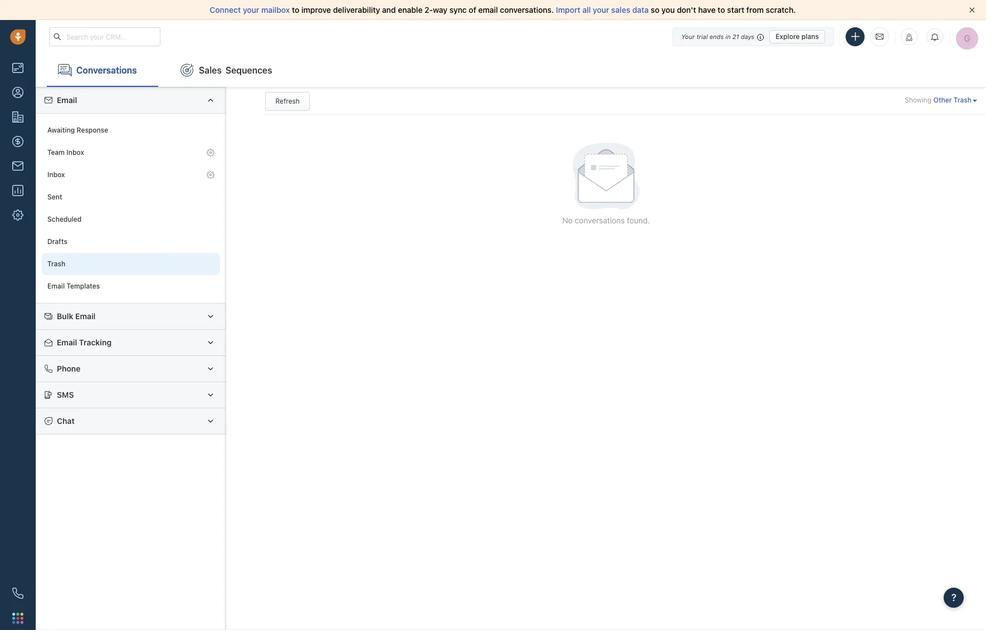 Task type: describe. For each thing, give the bounding box(es) containing it.
inbox link
[[42, 164, 220, 186]]

tracking
[[79, 338, 112, 347]]

email for email
[[57, 95, 77, 105]]

inbox inside 'inbox' link
[[47, 171, 65, 179]]

awaiting
[[47, 126, 75, 134]]

sales sequences
[[199, 65, 272, 75]]

21
[[733, 33, 739, 40]]

close image
[[969, 7, 975, 13]]

data
[[632, 5, 649, 14]]

no
[[562, 216, 573, 225]]

conversations.
[[500, 5, 554, 14]]

ends
[[710, 33, 724, 40]]

Search your CRM... text field
[[49, 27, 160, 46]]

email
[[478, 5, 498, 14]]

connect your mailbox link
[[210, 5, 292, 14]]

way
[[433, 5, 447, 14]]

what's new image
[[905, 33, 913, 41]]

2 to from the left
[[718, 5, 725, 14]]

connect your mailbox to improve deliverability and enable 2-way sync of email conversations. import all your sales data so you don't have to start from scratch.
[[210, 5, 796, 14]]

showing
[[905, 96, 932, 104]]

enable
[[398, 5, 423, 14]]

conversations
[[76, 65, 137, 75]]

1 to from the left
[[292, 5, 299, 14]]

explore plans link
[[770, 30, 825, 43]]

start
[[727, 5, 745, 14]]

conversations
[[575, 216, 625, 225]]

other trash link
[[934, 96, 977, 104]]

sales
[[199, 65, 222, 75]]

in
[[726, 33, 731, 40]]

sms
[[57, 390, 74, 399]]

don't
[[677, 5, 696, 14]]

mailbox
[[261, 5, 290, 14]]

sequences
[[226, 65, 272, 75]]

team inbox link
[[42, 142, 220, 164]]

chat
[[57, 416, 75, 426]]

freshworks switcher image
[[12, 613, 23, 624]]

days
[[741, 33, 754, 40]]

of
[[469, 5, 476, 14]]

explore plans
[[776, 32, 819, 40]]

refresh
[[275, 97, 300, 105]]

refresh button
[[265, 92, 310, 111]]

send email image
[[876, 32, 884, 41]]

sent link
[[42, 186, 220, 208]]

your
[[681, 33, 695, 40]]

deliverability
[[333, 5, 380, 14]]

tab list containing conversations
[[36, 53, 986, 87]]

email templates
[[47, 282, 100, 291]]

other trash
[[934, 96, 972, 104]]

trial
[[697, 33, 708, 40]]



Task type: locate. For each thing, give the bounding box(es) containing it.
templates
[[67, 282, 100, 291]]

1 horizontal spatial to
[[718, 5, 725, 14]]

team
[[47, 148, 65, 157]]

2-
[[425, 5, 433, 14]]

plans
[[802, 32, 819, 40]]

from
[[747, 5, 764, 14]]

your
[[243, 5, 259, 14], [593, 5, 609, 14]]

awaiting response
[[47, 126, 108, 134]]

bulk
[[57, 311, 73, 321]]

explore
[[776, 32, 800, 40]]

email for email templates
[[47, 282, 65, 291]]

email up phone
[[57, 338, 77, 347]]

email tracking
[[57, 338, 112, 347]]

team inbox
[[47, 148, 84, 157]]

import all your sales data link
[[556, 5, 651, 14]]

no conversations found.
[[562, 216, 650, 225]]

sent
[[47, 193, 62, 201]]

1 your from the left
[[243, 5, 259, 14]]

trash inside trash link
[[47, 260, 65, 268]]

bulk email
[[57, 311, 96, 321]]

email right bulk
[[75, 311, 96, 321]]

inbox
[[66, 148, 84, 157], [47, 171, 65, 179]]

connect
[[210, 5, 241, 14]]

inbox right team
[[66, 148, 84, 157]]

to right mailbox
[[292, 5, 299, 14]]

your left mailbox
[[243, 5, 259, 14]]

drafts link
[[42, 231, 220, 253]]

0 horizontal spatial trash
[[47, 260, 65, 268]]

found.
[[627, 216, 650, 225]]

1 horizontal spatial trash
[[954, 96, 972, 104]]

1 vertical spatial inbox
[[47, 171, 65, 179]]

to
[[292, 5, 299, 14], [718, 5, 725, 14]]

scratch.
[[766, 5, 796, 14]]

tab list
[[36, 53, 986, 87]]

0 horizontal spatial inbox
[[47, 171, 65, 179]]

trash right other
[[954, 96, 972, 104]]

sales sequences link
[[169, 53, 283, 87]]

your trial ends in 21 days
[[681, 33, 754, 40]]

have
[[698, 5, 716, 14]]

0 horizontal spatial your
[[243, 5, 259, 14]]

sales
[[611, 5, 630, 14]]

1 vertical spatial trash
[[47, 260, 65, 268]]

trash
[[954, 96, 972, 104], [47, 260, 65, 268]]

2 your from the left
[[593, 5, 609, 14]]

your right all
[[593, 5, 609, 14]]

scheduled link
[[42, 208, 220, 231]]

phone
[[57, 364, 80, 373]]

1 horizontal spatial your
[[593, 5, 609, 14]]

sync
[[449, 5, 467, 14]]

0 vertical spatial trash
[[954, 96, 972, 104]]

phone element
[[7, 582, 29, 605]]

awaiting response link
[[42, 119, 220, 142]]

email templates link
[[42, 275, 220, 298]]

response
[[77, 126, 108, 134]]

inbox down team
[[47, 171, 65, 179]]

email for email tracking
[[57, 338, 77, 347]]

phone image
[[12, 588, 23, 599]]

to left start
[[718, 5, 725, 14]]

drafts
[[47, 238, 67, 246]]

improve
[[301, 5, 331, 14]]

conversations link
[[47, 53, 158, 87]]

so
[[651, 5, 660, 14]]

0 horizontal spatial to
[[292, 5, 299, 14]]

scheduled
[[47, 215, 82, 224]]

email
[[57, 95, 77, 105], [47, 282, 65, 291], [75, 311, 96, 321], [57, 338, 77, 347]]

0 vertical spatial inbox
[[66, 148, 84, 157]]

and
[[382, 5, 396, 14]]

trash link
[[42, 253, 220, 275]]

email left the templates
[[47, 282, 65, 291]]

other
[[934, 96, 952, 104]]

you
[[662, 5, 675, 14]]

all
[[582, 5, 591, 14]]

inbox inside team inbox link
[[66, 148, 84, 157]]

trash down drafts
[[47, 260, 65, 268]]

1 horizontal spatial inbox
[[66, 148, 84, 157]]

import
[[556, 5, 580, 14]]

email up awaiting
[[57, 95, 77, 105]]



Task type: vqa. For each thing, say whether or not it's contained in the screenshot.
first Weighted Value from right
no



